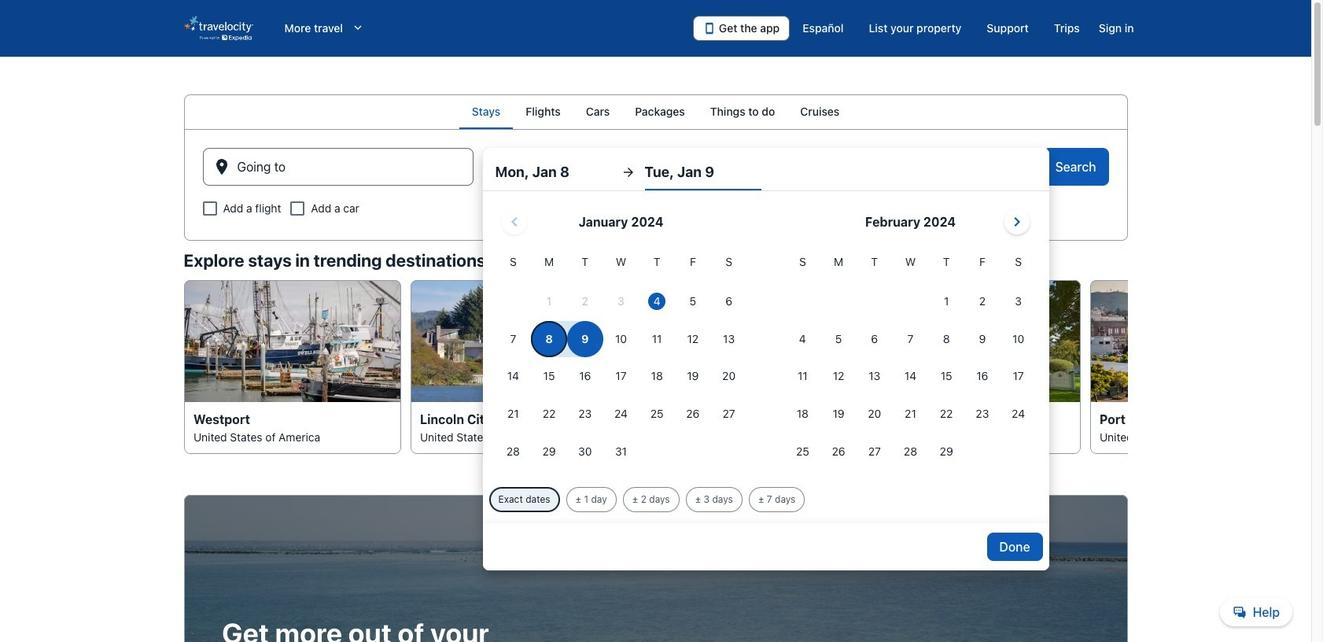 Task type: locate. For each thing, give the bounding box(es) containing it.
north jetty showing rocky coastline and a sandy beach image
[[637, 280, 854, 402]]

download the app button image
[[703, 22, 716, 35]]

port angeles showing landscape views image
[[1090, 280, 1307, 402]]

next month image
[[1008, 212, 1027, 231]]

application
[[495, 203, 1037, 471]]

directional image
[[621, 165, 635, 179]]

main content
[[0, 94, 1312, 642]]

tab list
[[184, 94, 1128, 129]]

previous month image
[[505, 212, 524, 231]]

officers row featuring heritage architecture and a house image
[[864, 280, 1081, 402]]



Task type: vqa. For each thing, say whether or not it's contained in the screenshot.
Devil\'S Lake State Recreation Area Which Includes A Small Town Or Village And General Coastal Views Image
yes



Task type: describe. For each thing, give the bounding box(es) containing it.
travel sale activities deals image
[[184, 495, 1128, 642]]

show previous card image
[[174, 358, 193, 377]]

february 2024 element
[[785, 253, 1037, 471]]

show next card image
[[1119, 358, 1137, 377]]

westport marina featuring a marina image
[[184, 280, 401, 402]]

devil\'s lake state recreation area which includes a small town or village and general coastal views image
[[410, 280, 628, 402]]

travelocity logo image
[[184, 16, 253, 41]]

january 2024 element
[[495, 253, 747, 471]]

today element
[[649, 293, 666, 310]]



